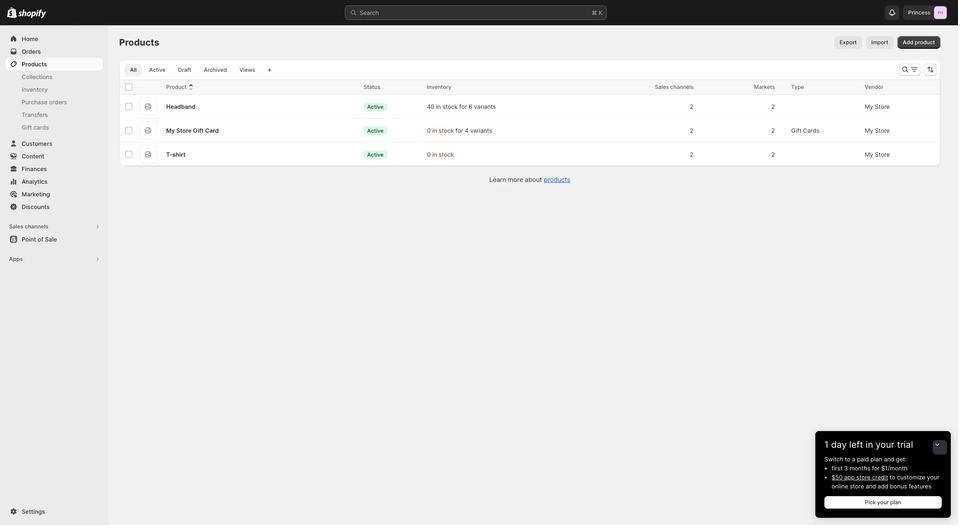 Task type: describe. For each thing, give the bounding box(es) containing it.
draft
[[178, 66, 191, 73]]

and for plan
[[884, 456, 895, 463]]

my for my store gift card
[[865, 127, 874, 134]]

my store gift card
[[166, 127, 219, 134]]

for for 40 in stock
[[460, 103, 467, 110]]

search
[[360, 9, 379, 16]]

princess image
[[935, 6, 947, 19]]

gift cards link
[[5, 121, 103, 134]]

1 vertical spatial products
[[22, 61, 47, 68]]

variants for 40 in stock for 6 variants
[[474, 103, 496, 110]]

status
[[364, 84, 380, 90]]

3
[[845, 465, 848, 472]]

gift for gift cards
[[22, 124, 32, 131]]

active link
[[144, 64, 171, 76]]

customers link
[[5, 137, 103, 150]]

active for headband
[[367, 103, 384, 110]]

0 vertical spatial store
[[857, 474, 871, 481]]

point of sale button
[[0, 233, 108, 246]]

home link
[[5, 33, 103, 45]]

$50 app store credit link
[[832, 474, 889, 481]]

draft link
[[173, 64, 197, 76]]

my for t-shirt
[[865, 151, 874, 158]]

headband link
[[166, 102, 196, 111]]

vendor button
[[865, 83, 893, 92]]

point of sale
[[22, 236, 57, 243]]

views link
[[234, 64, 261, 76]]

about
[[525, 176, 542, 183]]

all
[[130, 66, 137, 73]]

marketing
[[22, 191, 50, 198]]

40
[[427, 103, 435, 110]]

0 in stock for 4 variants
[[427, 127, 492, 134]]

0 vertical spatial products
[[119, 37, 159, 48]]

orders link
[[5, 45, 103, 58]]

sales channels inside button
[[9, 223, 48, 230]]

product
[[166, 84, 187, 90]]

active inside 'active' link
[[149, 66, 166, 73]]

⌘ k
[[592, 9, 603, 16]]

orders
[[22, 48, 41, 55]]

gift for gift cards
[[792, 127, 802, 134]]

months
[[850, 465, 871, 472]]

analytics
[[22, 178, 48, 185]]

finances link
[[5, 163, 103, 175]]

credit
[[873, 474, 889, 481]]

$50 app store credit
[[832, 474, 889, 481]]

purchase orders link
[[5, 96, 103, 108]]

export
[[840, 39, 857, 46]]

purchase orders
[[22, 98, 67, 106]]

0 for 0 in stock for 4 variants
[[427, 127, 431, 134]]

3 my store from the top
[[865, 151, 890, 158]]

sales channels button
[[5, 220, 103, 233]]

cards
[[803, 127, 820, 134]]

in for 40 in stock for 6 variants
[[436, 103, 441, 110]]

stock for 40 in stock
[[443, 103, 458, 110]]

point of sale link
[[5, 233, 103, 246]]

add product link
[[898, 36, 941, 49]]

finances
[[22, 165, 47, 173]]

your inside to customize your online store and add bonus features
[[927, 474, 940, 481]]

archived link
[[199, 64, 232, 76]]

switch to a paid plan and get:
[[825, 456, 907, 463]]

analytics link
[[5, 175, 103, 188]]

products link
[[5, 58, 103, 70]]

content link
[[5, 150, 103, 163]]

my store gift card link
[[166, 126, 219, 135]]

product button
[[166, 83, 196, 92]]

princess
[[909, 9, 931, 16]]

settings
[[22, 508, 45, 515]]

all button
[[125, 64, 142, 76]]

first
[[832, 465, 843, 472]]

left
[[850, 439, 864, 450]]

marketing link
[[5, 188, 103, 201]]

sale
[[45, 236, 57, 243]]

2 vertical spatial your
[[878, 499, 889, 506]]

add product
[[903, 39, 935, 46]]

discounts link
[[5, 201, 103, 213]]

customize
[[897, 474, 926, 481]]

add
[[878, 483, 889, 490]]

headband
[[166, 103, 196, 110]]

in for 0 in stock
[[432, 151, 437, 158]]

markets
[[754, 84, 775, 90]]

settings link
[[5, 505, 103, 518]]

k
[[599, 9, 603, 16]]

shirt
[[172, 151, 186, 158]]

cards
[[34, 124, 49, 131]]

switch
[[825, 456, 844, 463]]

1 day left in your trial
[[825, 439, 913, 450]]



Task type: vqa. For each thing, say whether or not it's contained in the screenshot.
left Supplier
no



Task type: locate. For each thing, give the bounding box(es) containing it.
1 vertical spatial store
[[850, 483, 864, 490]]

and up $1/month
[[884, 456, 895, 463]]

shopify image
[[7, 7, 17, 18], [18, 9, 46, 18]]

purchase
[[22, 98, 47, 106]]

0 horizontal spatial and
[[866, 483, 876, 490]]

products
[[544, 176, 571, 183]]

0 horizontal spatial products
[[22, 61, 47, 68]]

store for t-shirt
[[875, 151, 890, 158]]

t-shirt link
[[166, 150, 186, 159]]

0 horizontal spatial to
[[845, 456, 851, 463]]

1 vertical spatial and
[[866, 483, 876, 490]]

2 vertical spatial stock
[[439, 151, 454, 158]]

0 horizontal spatial sales
[[9, 223, 23, 230]]

2 button
[[686, 98, 705, 116], [767, 98, 786, 116], [686, 122, 705, 140], [767, 122, 786, 140], [686, 145, 705, 164], [767, 145, 786, 164]]

0 vertical spatial channels
[[671, 84, 694, 90]]

home
[[22, 35, 38, 42]]

sales inside button
[[9, 223, 23, 230]]

your inside dropdown button
[[876, 439, 895, 450]]

products up all
[[119, 37, 159, 48]]

for inside the '1 day left in your trial' element
[[872, 465, 880, 472]]

1
[[825, 439, 829, 450]]

type button
[[792, 83, 813, 92]]

tab list
[[123, 63, 263, 76]]

store down months
[[857, 474, 871, 481]]

for for 0 in stock
[[456, 127, 463, 134]]

0 vertical spatial variants
[[474, 103, 496, 110]]

in right 40
[[436, 103, 441, 110]]

pick your plan
[[865, 499, 902, 506]]

to left a
[[845, 456, 851, 463]]

app
[[845, 474, 855, 481]]

paid
[[857, 456, 869, 463]]

1 horizontal spatial sales
[[655, 84, 669, 90]]

my for headband
[[865, 103, 874, 110]]

in down 0 in stock for 4 variants
[[432, 151, 437, 158]]

plan up 'first 3 months for $1/month'
[[871, 456, 883, 463]]

1 day left in your trial element
[[816, 455, 951, 518]]

1 vertical spatial my store
[[865, 127, 890, 134]]

and inside to customize your online store and add bonus features
[[866, 483, 876, 490]]

add
[[903, 39, 914, 46]]

0 in stock
[[427, 151, 454, 158]]

vendor
[[865, 84, 884, 90]]

0 down 0 in stock for 4 variants
[[427, 151, 431, 158]]

your up features
[[927, 474, 940, 481]]

views
[[240, 66, 255, 73]]

4
[[465, 127, 469, 134]]

channels
[[671, 84, 694, 90], [25, 223, 48, 230]]

store
[[857, 474, 871, 481], [850, 483, 864, 490]]

1 vertical spatial plan
[[891, 499, 902, 506]]

your
[[876, 439, 895, 450], [927, 474, 940, 481], [878, 499, 889, 506]]

customers
[[22, 140, 52, 147]]

2 vertical spatial for
[[872, 465, 880, 472]]

1 vertical spatial 0
[[427, 151, 431, 158]]

pick
[[865, 499, 876, 506]]

1 vertical spatial stock
[[439, 127, 454, 134]]

and for store
[[866, 483, 876, 490]]

tab list containing all
[[123, 63, 263, 76]]

1 horizontal spatial shopify image
[[18, 9, 46, 18]]

my store for 40 in stock for 6 variants
[[865, 103, 890, 110]]

my store
[[865, 103, 890, 110], [865, 127, 890, 134], [865, 151, 890, 158]]

0 vertical spatial sales
[[655, 84, 669, 90]]

1 horizontal spatial products
[[119, 37, 159, 48]]

variants right the 6
[[474, 103, 496, 110]]

active
[[149, 66, 166, 73], [367, 103, 384, 110], [367, 127, 384, 134], [367, 151, 384, 158]]

in for 0 in stock for 4 variants
[[432, 127, 437, 134]]

content
[[22, 153, 44, 160]]

1 vertical spatial channels
[[25, 223, 48, 230]]

0 horizontal spatial gift
[[22, 124, 32, 131]]

active for my store gift card
[[367, 127, 384, 134]]

in inside dropdown button
[[866, 439, 874, 450]]

plan down 'bonus'
[[891, 499, 902, 506]]

40 in stock for 6 variants
[[427, 103, 496, 110]]

1 vertical spatial for
[[456, 127, 463, 134]]

1 horizontal spatial channels
[[671, 84, 694, 90]]

1 0 from the top
[[427, 127, 431, 134]]

0 vertical spatial plan
[[871, 456, 883, 463]]

stock left the "4"
[[439, 127, 454, 134]]

6
[[469, 103, 473, 110]]

0 vertical spatial your
[[876, 439, 895, 450]]

store down $50 app store credit
[[850, 483, 864, 490]]

inventory inside button
[[427, 84, 452, 90]]

transfers link
[[5, 108, 103, 121]]

first 3 months for $1/month
[[832, 465, 908, 472]]

0 vertical spatial for
[[460, 103, 467, 110]]

stock
[[443, 103, 458, 110], [439, 127, 454, 134], [439, 151, 454, 158]]

stock for 0 in stock
[[439, 127, 454, 134]]

inventory link
[[5, 83, 103, 96]]

your right pick
[[878, 499, 889, 506]]

gift cards
[[792, 127, 820, 134]]

day
[[832, 439, 847, 450]]

export button
[[835, 36, 863, 49]]

0 horizontal spatial sales channels
[[9, 223, 48, 230]]

1 horizontal spatial inventory
[[427, 84, 452, 90]]

t-
[[166, 151, 172, 158]]

inventory up "purchase" at the left of the page
[[22, 86, 48, 93]]

0 vertical spatial my store
[[865, 103, 890, 110]]

get:
[[896, 456, 907, 463]]

gift
[[22, 124, 32, 131], [193, 127, 204, 134], [792, 127, 802, 134]]

0
[[427, 127, 431, 134], [427, 151, 431, 158]]

store for my store gift card
[[875, 127, 890, 134]]

a
[[852, 456, 856, 463]]

0 vertical spatial stock
[[443, 103, 458, 110]]

channels inside button
[[25, 223, 48, 230]]

learn more about products
[[489, 176, 571, 183]]

variants right the "4"
[[471, 127, 492, 134]]

0 vertical spatial and
[[884, 456, 895, 463]]

to down $1/month
[[890, 474, 896, 481]]

2 horizontal spatial gift
[[792, 127, 802, 134]]

transfers
[[22, 111, 48, 118]]

for
[[460, 103, 467, 110], [456, 127, 463, 134], [872, 465, 880, 472]]

1 horizontal spatial and
[[884, 456, 895, 463]]

import
[[872, 39, 889, 46]]

1 day left in your trial button
[[816, 431, 951, 450]]

2 my store from the top
[[865, 127, 890, 134]]

1 vertical spatial sales channels
[[9, 223, 48, 230]]

0 for 0 in stock
[[427, 151, 431, 158]]

0 horizontal spatial inventory
[[22, 86, 48, 93]]

in right left
[[866, 439, 874, 450]]

product
[[915, 39, 935, 46]]

1 vertical spatial to
[[890, 474, 896, 481]]

in
[[436, 103, 441, 110], [432, 127, 437, 134], [432, 151, 437, 158], [866, 439, 874, 450]]

1 horizontal spatial sales channels
[[655, 84, 694, 90]]

your left trial
[[876, 439, 895, 450]]

learn
[[489, 176, 506, 183]]

for up credit
[[872, 465, 880, 472]]

2 0 from the top
[[427, 151, 431, 158]]

1 horizontal spatial gift
[[193, 127, 204, 134]]

pick your plan link
[[825, 496, 942, 509]]

card
[[205, 127, 219, 134]]

online
[[832, 483, 849, 490]]

0 horizontal spatial channels
[[25, 223, 48, 230]]

inventory up 40
[[427, 84, 452, 90]]

sales
[[655, 84, 669, 90], [9, 223, 23, 230]]

store for headband
[[875, 103, 890, 110]]

0 vertical spatial sales channels
[[655, 84, 694, 90]]

$1/month
[[882, 465, 908, 472]]

discounts
[[22, 203, 50, 210]]

active for t-shirt
[[367, 151, 384, 158]]

stock down 0 in stock for 4 variants
[[439, 151, 454, 158]]

1 vertical spatial your
[[927, 474, 940, 481]]

to
[[845, 456, 851, 463], [890, 474, 896, 481]]

1 vertical spatial variants
[[471, 127, 492, 134]]

1 vertical spatial sales
[[9, 223, 23, 230]]

0 down 40
[[427, 127, 431, 134]]

2 vertical spatial my store
[[865, 151, 890, 158]]

to inside to customize your online store and add bonus features
[[890, 474, 896, 481]]

bonus
[[890, 483, 907, 490]]

products up collections
[[22, 61, 47, 68]]

to customize your online store and add bonus features
[[832, 474, 940, 490]]

for left the 6
[[460, 103, 467, 110]]

trial
[[897, 439, 913, 450]]

1 my store from the top
[[865, 103, 890, 110]]

gift cards
[[22, 124, 49, 131]]

and left 'add'
[[866, 483, 876, 490]]

0 horizontal spatial plan
[[871, 456, 883, 463]]

0 vertical spatial 0
[[427, 127, 431, 134]]

1 horizontal spatial plan
[[891, 499, 902, 506]]

plan
[[871, 456, 883, 463], [891, 499, 902, 506]]

0 vertical spatial to
[[845, 456, 851, 463]]

sales channels
[[655, 84, 694, 90], [9, 223, 48, 230]]

my store for 0 in stock for 4 variants
[[865, 127, 890, 134]]

apps button
[[5, 253, 103, 266]]

in down 40
[[432, 127, 437, 134]]

variants for 0 in stock for 4 variants
[[471, 127, 492, 134]]

archived
[[204, 66, 227, 73]]

features
[[909, 483, 932, 490]]

type
[[792, 84, 804, 90]]

store inside to customize your online store and add bonus features
[[850, 483, 864, 490]]

1 horizontal spatial to
[[890, 474, 896, 481]]

stock right 40
[[443, 103, 458, 110]]

collections link
[[5, 70, 103, 83]]

and
[[884, 456, 895, 463], [866, 483, 876, 490]]

products link
[[544, 176, 571, 183]]

$50
[[832, 474, 843, 481]]

collections
[[22, 73, 52, 80]]

0 horizontal spatial shopify image
[[7, 7, 17, 18]]

⌘
[[592, 9, 597, 16]]

import button
[[866, 36, 894, 49]]

of
[[38, 236, 43, 243]]

inventory
[[427, 84, 452, 90], [22, 86, 48, 93]]

variants
[[474, 103, 496, 110], [471, 127, 492, 134]]

for left the "4"
[[456, 127, 463, 134]]



